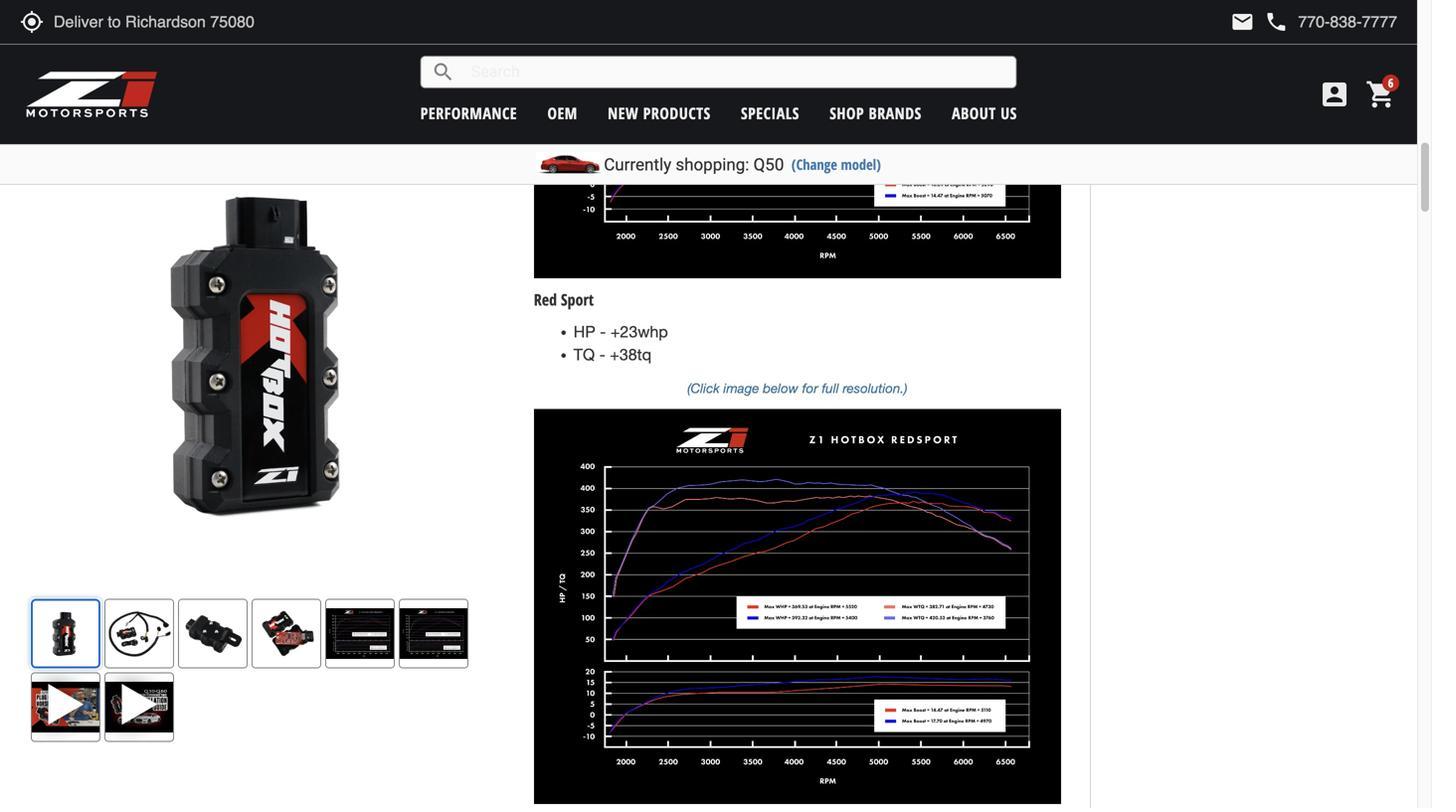 Task type: vqa. For each thing, say whether or not it's contained in the screenshot.
leftmost Of
no



Task type: locate. For each thing, give the bounding box(es) containing it.
model)
[[841, 155, 881, 174]]

tq
[[574, 346, 595, 364]]

new products link
[[608, 102, 711, 124]]

new products
[[608, 102, 711, 124]]

products
[[643, 102, 711, 124]]

search
[[432, 60, 455, 84]]

-
[[600, 323, 606, 342], [600, 346, 606, 364]]

phone
[[1265, 10, 1289, 34]]

us
[[1001, 102, 1018, 124]]

shop brands link
[[830, 102, 922, 124]]

oem link
[[548, 102, 578, 124]]

- right tq
[[600, 346, 606, 364]]

below
[[763, 381, 799, 396]]

+23whp
[[611, 323, 668, 342]]

mail
[[1231, 10, 1255, 34]]

shop brands
[[830, 102, 922, 124]]

about
[[952, 102, 997, 124]]

resolution.)
[[843, 381, 908, 396]]

shopping_cart link
[[1361, 79, 1398, 110]]

1 vertical spatial -
[[600, 346, 606, 364]]

- right hp
[[600, 323, 606, 342]]

full
[[822, 381, 839, 396]]

mail phone
[[1231, 10, 1289, 34]]

hp - +23whp tq - +38tq
[[574, 323, 668, 364]]

mail link
[[1231, 10, 1255, 34]]

for
[[803, 381, 819, 396]]

account_box link
[[1314, 79, 1356, 110]]



Task type: describe. For each thing, give the bounding box(es) containing it.
account_box
[[1319, 79, 1351, 110]]

red sport
[[534, 289, 594, 310]]

specials
[[741, 102, 800, 124]]

image
[[724, 381, 760, 396]]

performance
[[421, 102, 517, 124]]

(click
[[688, 381, 720, 396]]

+38tq
[[610, 346, 652, 364]]

shopping_cart
[[1366, 79, 1398, 110]]

about us
[[952, 102, 1018, 124]]

currently
[[604, 155, 672, 175]]

performance link
[[421, 102, 517, 124]]

about us link
[[952, 102, 1018, 124]]

red
[[534, 289, 557, 310]]

currently shopping: q50 (change model)
[[604, 155, 881, 175]]

shopping:
[[676, 155, 750, 175]]

specials link
[[741, 102, 800, 124]]

my_location
[[20, 10, 44, 34]]

(change model) link
[[792, 155, 881, 174]]

q50
[[754, 155, 784, 175]]

Search search field
[[455, 57, 1017, 87]]

brands
[[869, 102, 922, 124]]

hp
[[574, 323, 596, 342]]

0 vertical spatial -
[[600, 323, 606, 342]]

new
[[608, 102, 639, 124]]

(change
[[792, 155, 838, 174]]

(click image below for full resolution.)
[[688, 381, 908, 396]]

sport
[[561, 289, 594, 310]]

shop
[[830, 102, 865, 124]]

z1 motorsports logo image
[[25, 70, 159, 119]]

oem
[[548, 102, 578, 124]]

phone link
[[1265, 10, 1398, 34]]



